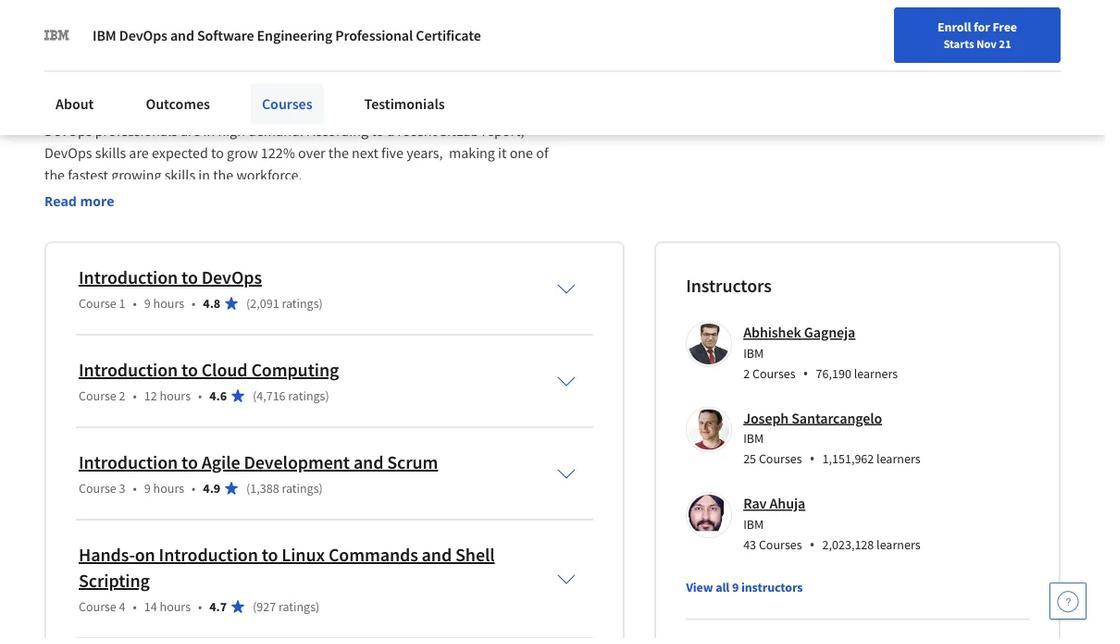 Task type: vqa. For each thing, say whether or not it's contained in the screenshot.


Task type: locate. For each thing, give the bounding box(es) containing it.
learners
[[854, 365, 898, 382], [877, 451, 921, 468], [877, 537, 921, 553]]

and inside hands-on introduction to linux commands and shell scripting
[[422, 544, 452, 567]]

agile
[[202, 452, 240, 475]]

21
[[999, 36, 1012, 51]]

introduction up 4.7
[[159, 544, 258, 567]]

courses link
[[251, 83, 324, 124]]

1 horizontal spatial 14
[[320, 64, 346, 97]]

are up "expected"
[[181, 121, 200, 140]]

and left "shell"
[[422, 544, 452, 567]]

the down grow
[[213, 166, 234, 184]]

hours left '4.9'
[[153, 481, 184, 497]]

• left 76,190
[[803, 364, 809, 383]]

on
[[135, 544, 155, 567]]

ibm inside rav ahuja ibm 43 courses • 2,023,128 learners
[[744, 516, 764, 533]]

1 horizontal spatial are
[[181, 121, 200, 140]]

• inside abhishek gagneja ibm 2 courses • 76,190 learners
[[803, 364, 809, 383]]

ibm down the rav
[[744, 516, 764, 533]]

25
[[744, 451, 757, 468]]

ibm
[[93, 26, 116, 44], [744, 345, 764, 362], [744, 431, 764, 447], [744, 516, 764, 533]]

hours for cloud
[[160, 388, 191, 405]]

learners inside joseph santarcangelo ibm 25 courses • 1,151,962 learners
[[877, 451, 921, 468]]

certificate
[[416, 26, 481, 44], [186, 64, 301, 97]]

0 vertical spatial 9
[[144, 295, 151, 312]]

professional
[[335, 26, 413, 44], [44, 64, 181, 97]]

course for introduction to agile development and scrum
[[79, 481, 117, 497]]

ibm inside joseph santarcangelo ibm 25 courses • 1,151,962 learners
[[744, 431, 764, 447]]

) down 'development'
[[319, 481, 323, 497]]

hours
[[153, 295, 184, 312], [160, 388, 191, 405], [153, 481, 184, 497], [160, 599, 191, 616]]

learners right 1,151,962
[[877, 451, 921, 468]]

2 vertical spatial learners
[[877, 537, 921, 553]]

9 right 1
[[144, 295, 151, 312]]

introduction for introduction to cloud computing
[[79, 359, 178, 382]]

2 vertical spatial and
[[422, 544, 452, 567]]

to inside hands-on introduction to linux commands and shell scripting
[[262, 544, 278, 567]]

santarcangelo
[[792, 409, 883, 428]]

( for agile
[[246, 481, 250, 497]]

0 horizontal spatial professional
[[44, 64, 181, 97]]

in
[[203, 121, 215, 140], [198, 166, 210, 184]]

course for introduction to cloud computing
[[79, 388, 117, 405]]

courses right 25
[[759, 451, 802, 468]]

course for introduction to devops
[[79, 295, 117, 312]]

0 horizontal spatial 2
[[119, 388, 126, 405]]

( right 4.7
[[253, 599, 257, 616]]

courses inside abhishek gagneja ibm 2 courses • 76,190 learners
[[753, 365, 796, 382]]

0 vertical spatial 14
[[320, 64, 346, 97]]

hours down the introduction to devops link
[[153, 295, 184, 312]]

courses right the 43
[[759, 537, 802, 553]]

learners right 76,190
[[854, 365, 898, 382]]

) for computing
[[325, 388, 329, 405]]

professional up course
[[335, 26, 413, 44]]

4 course from the top
[[79, 599, 117, 616]]

43
[[744, 537, 757, 553]]

1 vertical spatial 2
[[119, 388, 126, 405]]

)
[[319, 295, 323, 312], [325, 388, 329, 405], [319, 481, 323, 497], [316, 599, 320, 616]]

a
[[387, 121, 395, 140]]

3 course from the top
[[79, 481, 117, 497]]

1 horizontal spatial 2
[[744, 365, 750, 382]]

courses down abhishek
[[753, 365, 796, 382]]

76,190
[[816, 365, 852, 382]]

-
[[306, 64, 314, 97]]

linux
[[282, 544, 325, 567]]

course left 12
[[79, 388, 117, 405]]

joseph santarcangelo link
[[744, 409, 883, 428]]

) down computing
[[325, 388, 329, 405]]

commands
[[329, 544, 418, 567]]

ratings down computing
[[288, 388, 325, 405]]

ibm devops and software engineering professional certificate
[[93, 26, 481, 44]]

14 right "-"
[[320, 64, 346, 97]]

1
[[119, 295, 126, 312]]

1 vertical spatial learners
[[877, 451, 921, 468]]

2
[[744, 365, 750, 382], [119, 388, 126, 405]]

0 horizontal spatial skills
[[95, 144, 126, 162]]

0 vertical spatial 2
[[744, 365, 750, 382]]

ibm for rav ahuja
[[744, 516, 764, 533]]

ibm down abhishek
[[744, 345, 764, 362]]

(
[[246, 295, 250, 312], [253, 388, 257, 405], [246, 481, 250, 497], [253, 599, 257, 616]]

courses for abhishek
[[753, 365, 796, 382]]

introduction to devops link
[[79, 266, 262, 289]]

9 right all
[[732, 579, 739, 596]]

2 course from the top
[[79, 388, 117, 405]]

skills up fastest
[[95, 144, 126, 162]]

0 vertical spatial learners
[[854, 365, 898, 382]]

starts
[[944, 36, 975, 51]]

course 3 • 9 hours •
[[79, 481, 196, 497]]

2 left 12
[[119, 388, 126, 405]]

14 for course
[[320, 64, 346, 97]]

courses up demand!
[[262, 94, 313, 113]]

0 horizontal spatial are
[[129, 144, 149, 162]]

ibm up 25
[[744, 431, 764, 447]]

and left scrum
[[354, 452, 384, 475]]

14 right 4
[[144, 599, 157, 616]]

0 vertical spatial skills
[[95, 144, 126, 162]]

1 course from the top
[[79, 295, 117, 312]]

the
[[329, 144, 349, 162], [44, 166, 65, 184], [213, 166, 234, 184]]

are up growing
[[129, 144, 149, 162]]

1 vertical spatial professional
[[44, 64, 181, 97]]

1 vertical spatial in
[[198, 166, 210, 184]]

hours left 4.7
[[160, 599, 191, 616]]

1 vertical spatial 9
[[144, 481, 151, 497]]

ibm inside abhishek gagneja ibm 2 courses • 76,190 learners
[[744, 345, 764, 362]]

9 right 3
[[144, 481, 151, 497]]

learners for gagneja
[[854, 365, 898, 382]]

making
[[449, 144, 495, 162]]

2,023,128
[[823, 537, 874, 553]]

demand!
[[248, 121, 304, 140]]

course left 3
[[79, 481, 117, 497]]

and left software at the left of page
[[170, 26, 194, 44]]

five
[[382, 144, 404, 162]]

the down according
[[329, 144, 349, 162]]

to left grow
[[211, 144, 224, 162]]

ratings
[[282, 295, 319, 312], [288, 388, 325, 405], [282, 481, 319, 497], [279, 599, 316, 616]]

1 vertical spatial 14
[[144, 599, 157, 616]]

ratings for agile
[[282, 481, 319, 497]]

None search field
[[234, 12, 392, 49]]

3
[[119, 481, 126, 497]]

introduction up 3
[[79, 452, 178, 475]]

1 horizontal spatial professional
[[335, 26, 413, 44]]

learners inside abhishek gagneja ibm 2 courses • 76,190 learners
[[854, 365, 898, 382]]

view all 9 instructors
[[686, 579, 803, 596]]

hours right 12
[[160, 388, 191, 405]]

rav ahuja image
[[689, 496, 730, 536]]

0 horizontal spatial 14
[[144, 599, 157, 616]]

course 4 • 14 hours •
[[79, 599, 202, 616]]

) down hands-on introduction to linux commands and shell scripting link
[[316, 599, 320, 616]]

hours for agile
[[153, 481, 184, 497]]

ratings right "2,091"
[[282, 295, 319, 312]]

0 vertical spatial and
[[170, 26, 194, 44]]

• left 1,151,962
[[810, 449, 815, 469]]

according
[[307, 121, 369, 140]]

in left high
[[203, 121, 215, 140]]

1 horizontal spatial skills
[[165, 166, 195, 184]]

( down introduction to agile development and scrum link
[[246, 481, 250, 497]]

• right 3
[[133, 481, 137, 497]]

introduction
[[79, 266, 178, 289], [79, 359, 178, 382], [79, 452, 178, 475], [159, 544, 258, 567]]

and
[[170, 26, 194, 44], [354, 452, 384, 475], [422, 544, 452, 567]]

ratings down 'development'
[[282, 481, 319, 497]]

over
[[298, 144, 326, 162]]

hours for introduction
[[160, 599, 191, 616]]

certificate up series
[[416, 26, 481, 44]]

devops up fastest
[[44, 144, 92, 162]]

abhishek gagneja ibm 2 courses • 76,190 learners
[[744, 324, 898, 383]]

in down "expected"
[[198, 166, 210, 184]]

courses
[[262, 94, 313, 113], [753, 365, 796, 382], [759, 451, 802, 468], [759, 537, 802, 553]]

1 horizontal spatial and
[[354, 452, 384, 475]]

courses inside rav ahuja ibm 43 courses • 2,023,128 learners
[[759, 537, 802, 553]]

to up "course 1 • 9 hours •"
[[182, 266, 198, 289]]

rav ahuja ibm 43 courses • 2,023,128 learners
[[744, 495, 921, 555]]

ahuja
[[770, 495, 806, 514]]

learners inside rav ahuja ibm 43 courses • 2,023,128 learners
[[877, 537, 921, 553]]

0 vertical spatial are
[[181, 121, 200, 140]]

certificate down software at the left of page
[[186, 64, 301, 97]]

0 vertical spatial professional
[[335, 26, 413, 44]]

growing
[[111, 166, 162, 184]]

shell
[[456, 544, 495, 567]]

workforce.
[[237, 166, 302, 184]]

skills down "expected"
[[165, 166, 195, 184]]

2,091
[[250, 295, 279, 312]]

nov
[[977, 36, 997, 51]]

courses inside courses link
[[262, 94, 313, 113]]

• left 2,023,128
[[810, 535, 815, 555]]

9 for agile
[[144, 481, 151, 497]]

professional up the professionals
[[44, 64, 181, 97]]

2 vertical spatial 9
[[732, 579, 739, 596]]

0 vertical spatial in
[[203, 121, 215, 140]]

0 horizontal spatial certificate
[[186, 64, 301, 97]]

read
[[44, 193, 77, 210]]

4.8
[[203, 295, 220, 312]]

hands-on introduction to linux commands and shell scripting link
[[79, 544, 495, 593]]

ibm image
[[44, 22, 70, 48]]

2 inside abhishek gagneja ibm 2 courses • 76,190 learners
[[744, 365, 750, 382]]

•
[[133, 295, 137, 312], [192, 295, 196, 312], [803, 364, 809, 383], [133, 388, 137, 405], [198, 388, 202, 405], [810, 449, 815, 469], [133, 481, 137, 497], [192, 481, 196, 497], [810, 535, 815, 555], [133, 599, 137, 616], [198, 599, 202, 616]]

course left 1
[[79, 295, 117, 312]]

the up read
[[44, 166, 65, 184]]

are
[[181, 121, 200, 140], [129, 144, 149, 162]]

enroll for free starts nov 21
[[938, 19, 1018, 51]]

introduction up 1
[[79, 266, 178, 289]]

course
[[79, 295, 117, 312], [79, 388, 117, 405], [79, 481, 117, 497], [79, 599, 117, 616]]

ratings for cloud
[[288, 388, 325, 405]]

ratings right 927
[[279, 599, 316, 616]]

instructors
[[686, 275, 772, 298]]

testimonials link
[[353, 83, 456, 124]]

to left a
[[371, 121, 384, 140]]

course 2 • 12 hours •
[[79, 388, 202, 405]]

introduction to agile development and scrum link
[[79, 452, 438, 475]]

devops
[[119, 26, 167, 44], [44, 121, 92, 140], [44, 144, 92, 162], [202, 266, 262, 289]]

introduction up course 2 • 12 hours •
[[79, 359, 178, 382]]

course left 4
[[79, 599, 117, 616]]

2 down abhishek
[[744, 365, 750, 382]]

courses for rav
[[759, 537, 802, 553]]

( right 4.8
[[246, 295, 250, 312]]

learners right 2,023,128
[[877, 537, 921, 553]]

skills
[[95, 144, 126, 162], [165, 166, 195, 184]]

to left linux
[[262, 544, 278, 567]]

2 horizontal spatial and
[[422, 544, 452, 567]]

read more button
[[44, 192, 114, 211]]

joseph santarcangelo image
[[689, 410, 730, 451]]

1 horizontal spatial certificate
[[416, 26, 481, 44]]

( right "4.6"
[[253, 388, 257, 405]]

• left "4.6"
[[198, 388, 202, 405]]

1 vertical spatial certificate
[[186, 64, 301, 97]]

courses inside joseph santarcangelo ibm 25 courses • 1,151,962 learners
[[759, 451, 802, 468]]

introduction to devops
[[79, 266, 262, 289]]

development
[[244, 452, 350, 475]]



Task type: describe. For each thing, give the bounding box(es) containing it.
devops up outcomes
[[119, 26, 167, 44]]

• left 4.8
[[192, 295, 196, 312]]

high
[[218, 121, 245, 140]]

14 for hours
[[144, 599, 157, 616]]

learners for santarcangelo
[[877, 451, 921, 468]]

0 vertical spatial certificate
[[416, 26, 481, 44]]

show notifications image
[[923, 23, 946, 45]]

about
[[56, 94, 94, 113]]

introduction for introduction to agile development and scrum
[[79, 452, 178, 475]]

ratings for introduction
[[279, 599, 316, 616]]

ibm for abhishek gagneja
[[744, 345, 764, 362]]

report,
[[482, 121, 525, 140]]

scripting
[[79, 570, 150, 593]]

course 1 • 9 hours •
[[79, 295, 196, 312]]

1 vertical spatial are
[[129, 144, 149, 162]]

1,151,962
[[823, 451, 874, 468]]

abhishek gagneja image
[[689, 324, 730, 365]]

outcomes
[[146, 94, 210, 113]]

enroll
[[938, 19, 972, 35]]

0 horizontal spatial and
[[170, 26, 194, 44]]

coursera image
[[9, 15, 127, 45]]

1,388
[[250, 481, 279, 497]]

grow
[[227, 144, 258, 162]]

devops down about at the left top
[[44, 121, 92, 140]]

introduction to cloud computing
[[79, 359, 339, 382]]

4.7
[[210, 599, 227, 616]]

hands-
[[79, 544, 135, 567]]

testimonials
[[364, 94, 445, 113]]

professionals
[[95, 121, 178, 140]]

4.9
[[203, 481, 220, 497]]

• left '4.9'
[[192, 481, 196, 497]]

more
[[80, 193, 114, 210]]

view all 9 instructors button
[[686, 578, 803, 597]]

expected
[[152, 144, 208, 162]]

ibm right ibm icon
[[93, 26, 116, 44]]

next
[[352, 144, 379, 162]]

scrum
[[387, 452, 438, 475]]

4
[[119, 599, 126, 616]]

12
[[144, 388, 157, 405]]

• inside joseph santarcangelo ibm 25 courses • 1,151,962 learners
[[810, 449, 815, 469]]

coursera career certificate image
[[711, 0, 1020, 24]]

course
[[351, 64, 424, 97]]

course for hands-on introduction to linux commands and shell scripting
[[79, 599, 117, 616]]

hours for devops
[[153, 295, 184, 312]]

2 horizontal spatial the
[[329, 144, 349, 162]]

) for development
[[319, 481, 323, 497]]

• right 1
[[133, 295, 137, 312]]

learners for ahuja
[[877, 537, 921, 553]]

0 horizontal spatial the
[[44, 166, 65, 184]]

devops up 4.8
[[202, 266, 262, 289]]

( 2,091 ratings )
[[246, 295, 323, 312]]

software
[[197, 26, 254, 44]]

1 vertical spatial skills
[[165, 166, 195, 184]]

recent gitlab
[[398, 121, 479, 140]]

one
[[510, 144, 533, 162]]

to left agile
[[182, 452, 198, 475]]

( 927 ratings )
[[253, 599, 320, 616]]

view
[[686, 579, 713, 596]]

abhishek
[[744, 324, 802, 342]]

( for devops
[[246, 295, 250, 312]]

introduction inside hands-on introduction to linux commands and shell scripting
[[159, 544, 258, 567]]

introduction to agile development and scrum
[[79, 452, 438, 475]]

ibm for joseph santarcangelo
[[744, 431, 764, 447]]

free
[[993, 19, 1018, 35]]

122%
[[261, 144, 295, 162]]

1 horizontal spatial the
[[213, 166, 234, 184]]

rav
[[744, 495, 767, 514]]

) for to
[[316, 599, 320, 616]]

introduction to cloud computing link
[[79, 359, 339, 382]]

to left 'cloud'
[[182, 359, 198, 382]]

help center image
[[1058, 591, 1080, 613]]

• left 4.7
[[198, 599, 202, 616]]

joseph
[[744, 409, 789, 428]]

years,
[[407, 144, 443, 162]]

• inside rav ahuja ibm 43 courses • 2,023,128 learners
[[810, 535, 815, 555]]

) right "2,091"
[[319, 295, 323, 312]]

engineering
[[257, 26, 333, 44]]

( 1,388 ratings )
[[246, 481, 323, 497]]

instructors
[[742, 579, 803, 596]]

( for introduction
[[253, 599, 257, 616]]

for
[[974, 19, 991, 35]]

devops professionals are in high demand! according to a recent gitlab report, devops skills are expected to grow 122% over the next five years,  making it one of the fastest growing skills in the workforce. read more
[[44, 121, 552, 210]]

9 for devops
[[144, 295, 151, 312]]

9 inside button
[[732, 579, 739, 596]]

cloud
[[202, 359, 248, 382]]

about link
[[44, 83, 105, 124]]

series
[[429, 64, 494, 97]]

of
[[536, 144, 549, 162]]

• left 12
[[133, 388, 137, 405]]

it
[[498, 144, 507, 162]]

• right 4
[[133, 599, 137, 616]]

joseph santarcangelo ibm 25 courses • 1,151,962 learners
[[744, 409, 921, 469]]

computing
[[251, 359, 339, 382]]

fastest
[[68, 166, 108, 184]]

( 4,716 ratings )
[[253, 388, 329, 405]]

1 vertical spatial and
[[354, 452, 384, 475]]

courses for joseph
[[759, 451, 802, 468]]

introduction for introduction to devops
[[79, 266, 178, 289]]

927
[[257, 599, 276, 616]]

professional certificate - 14 course series
[[44, 64, 494, 97]]

all
[[716, 579, 730, 596]]

4,716
[[257, 388, 286, 405]]

ratings for devops
[[282, 295, 319, 312]]

gagneja
[[805, 324, 856, 342]]

( for cloud
[[253, 388, 257, 405]]

rav ahuja link
[[744, 495, 806, 514]]

abhishek gagneja link
[[744, 324, 856, 342]]

4.6
[[210, 388, 227, 405]]

outcomes link
[[135, 83, 221, 124]]

hands-on introduction to linux commands and shell scripting
[[79, 544, 495, 593]]



